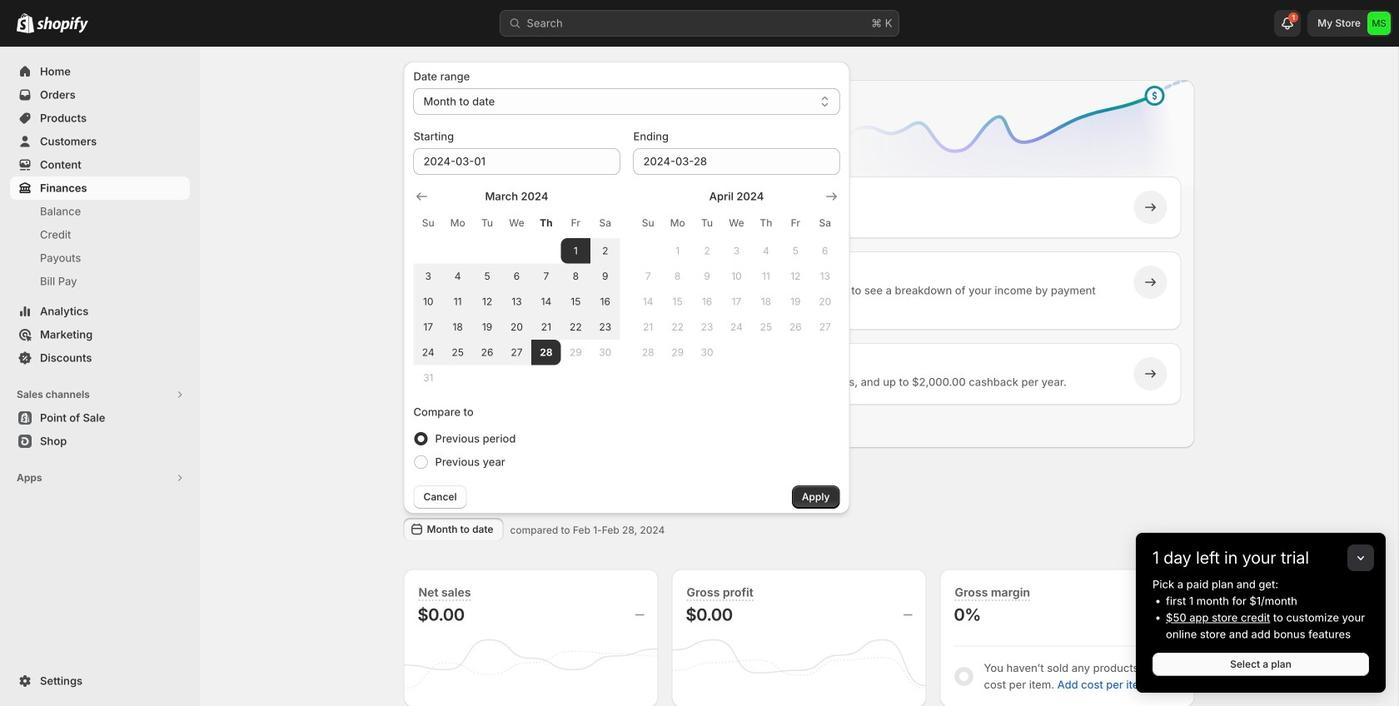 Task type: locate. For each thing, give the bounding box(es) containing it.
None text field
[[414, 148, 620, 175], [633, 148, 840, 175], [414, 148, 620, 175], [633, 148, 840, 175]]

2 wednesday element from the left
[[722, 208, 751, 238]]

1 saturday element from the left
[[591, 208, 620, 238]]

1 friday element from the left
[[561, 208, 591, 238]]

sunday element
[[414, 208, 443, 238], [633, 208, 663, 238]]

0 horizontal spatial tuesday element
[[473, 208, 502, 238]]

0 horizontal spatial saturday element
[[591, 208, 620, 238]]

1 monday element from the left
[[443, 208, 473, 238]]

1 horizontal spatial sunday element
[[633, 208, 663, 238]]

2 tuesday element from the left
[[692, 208, 722, 238]]

2 monday element from the left
[[663, 208, 692, 238]]

monday element for 1st thursday element from left
[[443, 208, 473, 238]]

wednesday element
[[502, 208, 532, 238], [722, 208, 751, 238]]

my store image
[[1368, 12, 1391, 35]]

1 horizontal spatial tuesday element
[[692, 208, 722, 238]]

0 horizontal spatial monday element
[[443, 208, 473, 238]]

2 saturday element from the left
[[810, 208, 840, 238]]

1 horizontal spatial saturday element
[[810, 208, 840, 238]]

0 horizontal spatial wednesday element
[[502, 208, 532, 238]]

1 horizontal spatial thursday element
[[751, 208, 781, 238]]

monday element for 1st thursday element from the right
[[663, 208, 692, 238]]

thursday element
[[532, 208, 561, 238], [751, 208, 781, 238]]

line chart image
[[817, 77, 1198, 213]]

1 wednesday element from the left
[[502, 208, 532, 238]]

2 sunday element from the left
[[633, 208, 663, 238]]

1 horizontal spatial monday element
[[663, 208, 692, 238]]

monday element
[[443, 208, 473, 238], [663, 208, 692, 238]]

1 horizontal spatial grid
[[633, 188, 840, 365]]

saturday element
[[591, 208, 620, 238], [810, 208, 840, 238]]

1 sunday element from the left
[[414, 208, 443, 238]]

1 tuesday element from the left
[[473, 208, 502, 238]]

friday element
[[561, 208, 591, 238], [781, 208, 810, 238]]

tuesday element
[[473, 208, 502, 238], [692, 208, 722, 238]]

1 grid from the left
[[414, 188, 620, 391]]

grid
[[414, 188, 620, 391], [633, 188, 840, 365]]

2 friday element from the left
[[781, 208, 810, 238]]

0 horizontal spatial grid
[[414, 188, 620, 391]]

0 horizontal spatial sunday element
[[414, 208, 443, 238]]

shopify image
[[17, 13, 34, 33], [37, 16, 88, 33]]

0 horizontal spatial thursday element
[[532, 208, 561, 238]]

0 horizontal spatial friday element
[[561, 208, 591, 238]]

2 grid from the left
[[633, 188, 840, 365]]

1 horizontal spatial wednesday element
[[722, 208, 751, 238]]

1 horizontal spatial friday element
[[781, 208, 810, 238]]



Task type: describe. For each thing, give the bounding box(es) containing it.
tuesday element for 1st thursday element from left's the monday element
[[473, 208, 502, 238]]

friday element for "saturday" 'element' corresponding to 1st thursday element from left
[[561, 208, 591, 238]]

wednesday element for 1st thursday element from left
[[502, 208, 532, 238]]

1 horizontal spatial shopify image
[[37, 16, 88, 33]]

set up shopify payments image
[[439, 274, 456, 291]]

0 horizontal spatial shopify image
[[17, 13, 34, 33]]

saturday element for 1st thursday element from left
[[591, 208, 620, 238]]

saturday element for 1st thursday element from the right
[[810, 208, 840, 238]]

2 thursday element from the left
[[751, 208, 781, 238]]

1 thursday element from the left
[[532, 208, 561, 238]]

friday element for "saturday" 'element' related to 1st thursday element from the right
[[781, 208, 810, 238]]

select a plan image
[[439, 199, 456, 216]]

wednesday element for 1st thursday element from the right
[[722, 208, 751, 238]]

tuesday element for the monday element for 1st thursday element from the right
[[692, 208, 722, 238]]

sunday element for 1st thursday element from left's the monday element
[[414, 208, 443, 238]]

sunday element for the monday element for 1st thursday element from the right
[[633, 208, 663, 238]]



Task type: vqa. For each thing, say whether or not it's contained in the screenshot.
the leftmost Sunday element
yes



